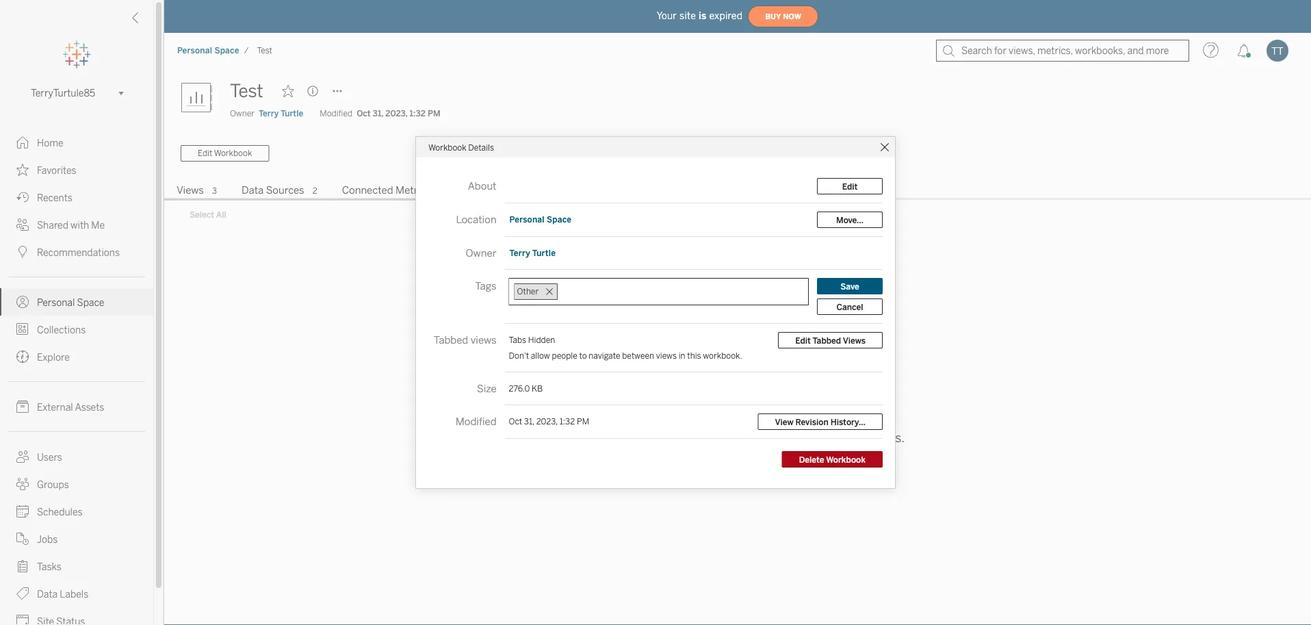 Task type: describe. For each thing, give the bounding box(es) containing it.
tags
[[475, 280, 497, 292]]

no
[[627, 431, 642, 445]]

test element
[[253, 46, 277, 55]]

move…
[[837, 215, 864, 225]]

cancel
[[837, 302, 864, 312]]

to for subscribed
[[743, 431, 755, 445]]

custom
[[469, 184, 507, 196]]

1 horizontal spatial workbook
[[429, 142, 467, 152]]

external assets link
[[0, 393, 153, 420]]

edit for edit
[[843, 181, 858, 191]]

explore
[[37, 352, 70, 363]]

users
[[644, 431, 675, 445]]

space inside workbook details dialog
[[547, 214, 572, 224]]

explore link
[[0, 343, 153, 370]]

metrics
[[396, 184, 431, 196]]

with
[[71, 219, 89, 231]]

workbook details dialog
[[416, 137, 896, 488]]

are
[[607, 431, 625, 445]]

or
[[840, 431, 852, 445]]

favorites link
[[0, 156, 153, 184]]

kb
[[532, 383, 543, 393]]

hidden
[[528, 335, 555, 345]]

shared with me
[[37, 219, 105, 231]]

custom views
[[469, 184, 536, 196]]

tabs
[[509, 335, 527, 345]]

terry turtle link inside workbook details dialog
[[509, 247, 557, 258]]

labels
[[60, 589, 89, 600]]

expired
[[710, 10, 743, 21]]

edit tabbed views
[[796, 335, 866, 345]]

workbook
[[781, 431, 837, 445]]

3
[[212, 186, 217, 196]]

schedules link
[[0, 498, 153, 525]]

data for data labels
[[37, 589, 58, 600]]

data labels
[[37, 589, 89, 600]]

your site is expired
[[657, 10, 743, 21]]

tabs hidden don't allow people to navigate between views in this workbook.
[[509, 335, 743, 360]]

1:32 inside test main content
[[410, 109, 426, 118]]

personal inside main navigation. press the up and down arrow keys to access links. element
[[37, 297, 75, 308]]

modified oct 31, 2023, 1:32 pm
[[320, 109, 441, 118]]

this inside test main content
[[758, 431, 778, 445]]

jobs
[[37, 534, 58, 545]]

1 horizontal spatial personal space link
[[177, 45, 240, 56]]

sources
[[266, 184, 304, 196]]

data labels link
[[0, 580, 153, 607]]

your
[[657, 10, 677, 21]]

turtle inside test main content
[[281, 109, 303, 118]]

delete workbook button
[[782, 451, 883, 468]]

view revision history… button
[[758, 414, 883, 430]]

owner terry turtle
[[230, 109, 303, 118]]

shared with me link
[[0, 211, 153, 238]]

all
[[216, 210, 226, 220]]

other option
[[515, 283, 558, 300]]

collections
[[37, 324, 86, 336]]

buy
[[766, 12, 781, 21]]

in
[[679, 351, 686, 360]]

pm inside workbook details dialog
[[577, 416, 590, 426]]

recents link
[[0, 184, 153, 211]]

276.0 kb
[[509, 383, 543, 393]]

assets
[[75, 402, 104, 413]]

history…
[[831, 417, 866, 427]]

personal space inside main navigation. press the up and down arrow keys to access links. element
[[37, 297, 104, 308]]

views inside tabs hidden don't allow people to navigate between views in this workbook.
[[656, 351, 677, 360]]

owner for owner
[[466, 247, 497, 259]]

modified for modified oct 31, 2023, 1:32 pm
[[320, 109, 353, 118]]

view revision history…
[[775, 417, 866, 427]]

personal inside workbook details dialog
[[510, 214, 545, 224]]

data sources
[[242, 184, 304, 196]]

external
[[37, 402, 73, 413]]

tasks link
[[0, 553, 153, 580]]

oct 31, 2023, 1:32 pm
[[509, 416, 590, 426]]

workbook details
[[429, 142, 494, 152]]

terry inside test main content
[[259, 109, 279, 118]]

modified for modified
[[456, 415, 497, 428]]

workbook for edit workbook
[[214, 148, 252, 158]]

edit workbook button
[[181, 145, 269, 162]]

between
[[623, 351, 655, 360]]

groups
[[37, 479, 69, 490]]

31, inside workbook details dialog
[[524, 416, 535, 426]]

select all
[[190, 210, 226, 220]]

2023, inside test main content
[[386, 109, 408, 118]]

external assets
[[37, 402, 104, 413]]

oct inside workbook details dialog
[[509, 416, 523, 426]]

tabbed views
[[434, 334, 497, 346]]

recommendations link
[[0, 238, 153, 266]]

jobs link
[[0, 525, 153, 553]]

there are no users subscribed to this workbook or its views.
[[571, 431, 905, 445]]

personal space link inside workbook details dialog
[[509, 214, 573, 225]]

tabbed inside button
[[813, 335, 842, 345]]

terry inside 'link'
[[510, 248, 531, 258]]

workbook.
[[703, 351, 743, 360]]

revision
[[796, 417, 829, 427]]

move… button
[[818, 212, 883, 228]]

31, inside test main content
[[373, 109, 384, 118]]

edit for edit workbook
[[198, 148, 212, 158]]



Task type: locate. For each thing, give the bounding box(es) containing it.
1 vertical spatial edit
[[843, 181, 858, 191]]

data inside sub-spaces tab list
[[242, 184, 264, 196]]

this right in
[[688, 351, 702, 360]]

2 horizontal spatial space
[[547, 214, 572, 224]]

0 vertical spatial to
[[580, 351, 587, 360]]

buy now
[[766, 12, 802, 21]]

0 horizontal spatial this
[[688, 351, 702, 360]]

modified inside test main content
[[320, 109, 353, 118]]

1 horizontal spatial terry
[[510, 248, 531, 258]]

me
[[91, 219, 105, 231]]

owner inside test main content
[[230, 109, 255, 118]]

1 horizontal spatial space
[[215, 46, 239, 55]]

main navigation. press the up and down arrow keys to access links. element
[[0, 129, 153, 625]]

pm
[[428, 109, 441, 118], [577, 416, 590, 426]]

people
[[552, 351, 578, 360]]

2 horizontal spatial personal
[[510, 214, 545, 224]]

0 horizontal spatial owner
[[230, 109, 255, 118]]

personal space link up collections
[[0, 288, 153, 316]]

0 horizontal spatial terry
[[259, 109, 279, 118]]

users
[[37, 452, 62, 463]]

modified
[[320, 109, 353, 118], [456, 415, 497, 428]]

cancel button
[[818, 299, 883, 315]]

this inside tabs hidden don't allow people to navigate between views in this workbook.
[[688, 351, 702, 360]]

1 vertical spatial test
[[230, 80, 263, 102]]

0 vertical spatial terry turtle link
[[259, 107, 303, 120]]

1 vertical spatial terry
[[510, 248, 531, 258]]

1 horizontal spatial personal space
[[510, 214, 572, 224]]

2 vertical spatial personal space link
[[0, 288, 153, 316]]

its
[[854, 431, 868, 445]]

delete workbook
[[799, 454, 866, 464]]

pm up workbook details
[[428, 109, 441, 118]]

1 horizontal spatial this
[[758, 431, 778, 445]]

to for people
[[580, 351, 587, 360]]

owner inside workbook details dialog
[[466, 247, 497, 259]]

owner for owner terry turtle
[[230, 109, 255, 118]]

select
[[190, 210, 214, 220]]

terry
[[259, 109, 279, 118], [510, 248, 531, 258]]

other
[[517, 287, 539, 296]]

views inside edit tabbed views button
[[843, 335, 866, 345]]

0 vertical spatial data
[[242, 184, 264, 196]]

this down view at the right bottom of page
[[758, 431, 778, 445]]

1 vertical spatial data
[[37, 589, 58, 600]]

recents
[[37, 192, 72, 203]]

personal space up terry turtle
[[510, 214, 572, 224]]

1:32
[[410, 109, 426, 118], [560, 416, 575, 426]]

home link
[[0, 129, 153, 156]]

data inside main navigation. press the up and down arrow keys to access links. element
[[37, 589, 58, 600]]

data
[[242, 184, 264, 196], [37, 589, 58, 600]]

1 horizontal spatial tabbed
[[813, 335, 842, 345]]

1 vertical spatial views
[[656, 351, 677, 360]]

1 horizontal spatial terry turtle link
[[509, 247, 557, 258]]

0 vertical spatial 1:32
[[410, 109, 426, 118]]

to inside test main content
[[743, 431, 755, 445]]

0 vertical spatial 2023,
[[386, 109, 408, 118]]

to
[[580, 351, 587, 360], [743, 431, 755, 445]]

0 vertical spatial space
[[215, 46, 239, 55]]

1 vertical spatial to
[[743, 431, 755, 445]]

1 vertical spatial space
[[547, 214, 572, 224]]

terry turtle link up other
[[509, 247, 557, 258]]

1 horizontal spatial pm
[[577, 416, 590, 426]]

0 horizontal spatial turtle
[[281, 109, 303, 118]]

edit for edit tabbed views
[[796, 335, 811, 345]]

personal space link left "/"
[[177, 45, 240, 56]]

test
[[257, 46, 273, 55], [230, 80, 263, 102]]

owner up edit workbook button
[[230, 109, 255, 118]]

schedules
[[37, 506, 83, 518]]

/
[[244, 46, 249, 55]]

details
[[469, 142, 494, 152]]

1 vertical spatial 31,
[[524, 416, 535, 426]]

0 vertical spatial views
[[471, 334, 497, 346]]

to right subscribed
[[743, 431, 755, 445]]

0 vertical spatial personal space
[[510, 214, 572, 224]]

0 horizontal spatial oct
[[357, 109, 371, 118]]

navigate
[[589, 351, 621, 360]]

size
[[477, 382, 497, 395]]

workbook image
[[181, 77, 222, 118]]

0 horizontal spatial edit
[[198, 148, 212, 158]]

edit inside test main content
[[198, 148, 212, 158]]

workbook
[[429, 142, 467, 152], [214, 148, 252, 158], [827, 454, 866, 464]]

personal up terry turtle
[[510, 214, 545, 224]]

buy now button
[[748, 5, 819, 27]]

is
[[699, 10, 707, 21]]

1 horizontal spatial views
[[656, 351, 677, 360]]

home
[[37, 137, 64, 149]]

1 horizontal spatial turtle
[[533, 248, 556, 258]]

0 vertical spatial edit
[[198, 148, 212, 158]]

1 horizontal spatial owner
[[466, 247, 497, 259]]

1 vertical spatial 1:32
[[560, 416, 575, 426]]

there
[[571, 431, 604, 445]]

0 vertical spatial personal space link
[[177, 45, 240, 56]]

0 horizontal spatial views
[[471, 334, 497, 346]]

2
[[313, 186, 317, 196]]

workbook down the or at bottom
[[827, 454, 866, 464]]

space left "/"
[[215, 46, 239, 55]]

1 vertical spatial terry turtle link
[[509, 247, 557, 258]]

workbook inside test main content
[[214, 148, 252, 158]]

about
[[468, 180, 497, 192]]

1 vertical spatial this
[[758, 431, 778, 445]]

shared
[[37, 219, 68, 231]]

tabbed left tabs
[[434, 334, 469, 346]]

terry turtle link down test element
[[259, 107, 303, 120]]

views right custom
[[509, 184, 536, 196]]

oct inside test main content
[[357, 109, 371, 118]]

subscribed
[[678, 431, 741, 445]]

favorites
[[37, 165, 76, 176]]

pm up there
[[577, 416, 590, 426]]

0 horizontal spatial pm
[[428, 109, 441, 118]]

1 horizontal spatial oct
[[509, 416, 523, 426]]

1 vertical spatial personal space
[[37, 297, 104, 308]]

views
[[471, 334, 497, 346], [656, 351, 677, 360]]

space up terry turtle
[[547, 214, 572, 224]]

0 horizontal spatial 31,
[[373, 109, 384, 118]]

1 horizontal spatial data
[[242, 184, 264, 196]]

personal up the workbook image
[[177, 46, 212, 55]]

space up collections link
[[77, 297, 104, 308]]

data left "labels"
[[37, 589, 58, 600]]

terry up other
[[510, 248, 531, 258]]

collections link
[[0, 316, 153, 343]]

0 horizontal spatial 1:32
[[410, 109, 426, 118]]

tabbed down cancel button
[[813, 335, 842, 345]]

0 horizontal spatial views
[[177, 184, 204, 196]]

views left 3
[[177, 184, 204, 196]]

edit tabbed views button
[[779, 332, 883, 349]]

turtle
[[281, 109, 303, 118], [533, 248, 556, 258]]

0 vertical spatial personal
[[177, 46, 212, 55]]

0 horizontal spatial 2023,
[[386, 109, 408, 118]]

1:32 inside workbook details dialog
[[560, 416, 575, 426]]

0 horizontal spatial terry turtle link
[[259, 107, 303, 120]]

0 vertical spatial modified
[[320, 109, 353, 118]]

personal
[[177, 46, 212, 55], [510, 214, 545, 224], [37, 297, 75, 308]]

navigation panel element
[[0, 41, 153, 625]]

modified inside workbook details dialog
[[456, 415, 497, 428]]

data left sources
[[242, 184, 264, 196]]

0 horizontal spatial personal space link
[[0, 288, 153, 316]]

0 horizontal spatial to
[[580, 351, 587, 360]]

0 vertical spatial turtle
[[281, 109, 303, 118]]

2 horizontal spatial edit
[[843, 181, 858, 191]]

pm inside test main content
[[428, 109, 441, 118]]

sub-spaces tab list
[[164, 183, 1312, 201]]

delete
[[799, 454, 825, 464]]

space inside main navigation. press the up and down arrow keys to access links. element
[[77, 297, 104, 308]]

276.0
[[509, 383, 530, 393]]

1 vertical spatial 2023,
[[537, 416, 558, 426]]

1 vertical spatial pm
[[577, 416, 590, 426]]

now
[[783, 12, 802, 21]]

space
[[215, 46, 239, 55], [547, 214, 572, 224], [77, 297, 104, 308]]

1 vertical spatial owner
[[466, 247, 497, 259]]

1 horizontal spatial to
[[743, 431, 755, 445]]

personal space /
[[177, 46, 249, 55]]

edit button
[[818, 178, 883, 194]]

0 vertical spatial 31,
[[373, 109, 384, 118]]

1 horizontal spatial 1:32
[[560, 416, 575, 426]]

location
[[456, 213, 497, 226]]

personal space link up terry turtle
[[509, 214, 573, 225]]

2 vertical spatial edit
[[796, 335, 811, 345]]

test main content
[[164, 68, 1312, 625]]

2 horizontal spatial personal space link
[[509, 214, 573, 225]]

oct
[[357, 109, 371, 118], [509, 416, 523, 426]]

1 vertical spatial personal
[[510, 214, 545, 224]]

views.
[[871, 431, 905, 445]]

recommendations
[[37, 247, 120, 258]]

1 horizontal spatial edit
[[796, 335, 811, 345]]

views
[[177, 184, 204, 196], [509, 184, 536, 196], [843, 335, 866, 345]]

1 horizontal spatial 2023,
[[537, 416, 558, 426]]

1 horizontal spatial modified
[[456, 415, 497, 428]]

terry up edit workbook button
[[259, 109, 279, 118]]

tags list box
[[509, 278, 809, 305]]

views down cancel button
[[843, 335, 866, 345]]

owner up the tags
[[466, 247, 497, 259]]

workbook up 3
[[214, 148, 252, 158]]

0 horizontal spatial space
[[77, 297, 104, 308]]

terry turtle link inside test main content
[[259, 107, 303, 120]]

groups link
[[0, 470, 153, 498]]

tabbed
[[434, 334, 469, 346], [813, 335, 842, 345]]

allow
[[531, 351, 550, 360]]

don't
[[509, 351, 529, 360]]

0 horizontal spatial personal space
[[37, 297, 104, 308]]

personal space up collections link
[[37, 297, 104, 308]]

select all button
[[181, 207, 235, 223]]

personal up collections
[[37, 297, 75, 308]]

personal space inside workbook details dialog
[[510, 214, 572, 224]]

2 vertical spatial space
[[77, 297, 104, 308]]

2023, inside workbook details dialog
[[537, 416, 558, 426]]

1 vertical spatial turtle
[[533, 248, 556, 258]]

test up owner terry turtle
[[230, 80, 263, 102]]

connected
[[342, 184, 393, 196]]

data for data sources
[[242, 184, 264, 196]]

0 vertical spatial pm
[[428, 109, 441, 118]]

workbook left details at the top of the page
[[429, 142, 467, 152]]

test right "/"
[[257, 46, 273, 55]]

0 vertical spatial terry
[[259, 109, 279, 118]]

personal space
[[510, 214, 572, 224], [37, 297, 104, 308]]

to right people
[[580, 351, 587, 360]]

edit workbook
[[198, 148, 252, 158]]

1 horizontal spatial 31,
[[524, 416, 535, 426]]

2 horizontal spatial workbook
[[827, 454, 866, 464]]

views left in
[[656, 351, 677, 360]]

1 vertical spatial personal space link
[[509, 214, 573, 225]]

2023,
[[386, 109, 408, 118], [537, 416, 558, 426]]

views left tabs
[[471, 334, 497, 346]]

0 horizontal spatial tabbed
[[434, 334, 469, 346]]

2 horizontal spatial views
[[843, 335, 866, 345]]

0 vertical spatial oct
[[357, 109, 371, 118]]

0 horizontal spatial data
[[37, 589, 58, 600]]

1 vertical spatial modified
[[456, 415, 497, 428]]

0 horizontal spatial workbook
[[214, 148, 252, 158]]

connected metrics
[[342, 184, 431, 196]]

2 vertical spatial personal
[[37, 297, 75, 308]]

0 vertical spatial test
[[257, 46, 273, 55]]

0 vertical spatial owner
[[230, 109, 255, 118]]

site
[[680, 10, 696, 21]]

1 vertical spatial oct
[[509, 416, 523, 426]]

test inside main content
[[230, 80, 263, 102]]

workbook for delete workbook
[[827, 454, 866, 464]]

0 horizontal spatial personal
[[37, 297, 75, 308]]

users link
[[0, 443, 153, 470]]

1 horizontal spatial views
[[509, 184, 536, 196]]

turtle inside workbook details dialog
[[533, 248, 556, 258]]

0 horizontal spatial modified
[[320, 109, 353, 118]]

to inside tabs hidden don't allow people to navigate between views in this workbook.
[[580, 351, 587, 360]]

0 vertical spatial this
[[688, 351, 702, 360]]

1 horizontal spatial personal
[[177, 46, 212, 55]]



Task type: vqa. For each thing, say whether or not it's contained in the screenshot.
PERSONAL to the middle
yes



